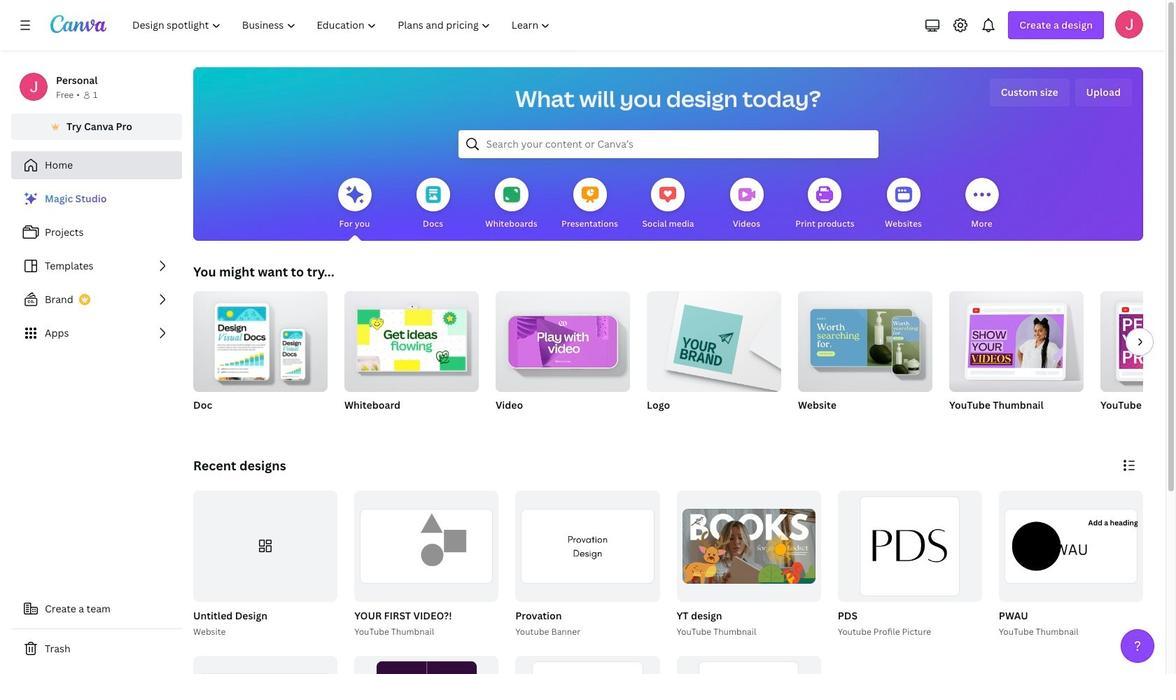 Task type: describe. For each thing, give the bounding box(es) containing it.
Search search field
[[486, 131, 851, 158]]

top level navigation element
[[123, 11, 563, 39]]



Task type: locate. For each thing, give the bounding box(es) containing it.
None search field
[[458, 130, 879, 158]]

group
[[193, 286, 328, 430], [193, 286, 328, 392], [345, 286, 479, 430], [345, 286, 479, 392], [496, 286, 630, 430], [496, 286, 630, 392], [647, 286, 782, 430], [647, 286, 782, 392], [798, 286, 933, 430], [798, 286, 933, 392], [950, 286, 1084, 430], [950, 286, 1084, 392], [1101, 291, 1177, 430], [1101, 291, 1177, 392], [190, 491, 338, 639], [193, 491, 338, 602], [352, 491, 499, 639], [354, 491, 499, 602], [513, 491, 660, 639], [516, 491, 660, 602], [674, 491, 821, 639], [677, 491, 821, 602], [835, 491, 982, 639], [838, 491, 982, 602], [996, 491, 1144, 639], [999, 491, 1144, 602], [354, 656, 499, 674], [516, 656, 660, 674], [677, 656, 821, 674]]

james peterson image
[[1116, 11, 1144, 39]]

list
[[11, 185, 182, 347]]



Task type: vqa. For each thing, say whether or not it's contained in the screenshot.
'top level navigation' element at the top of page
yes



